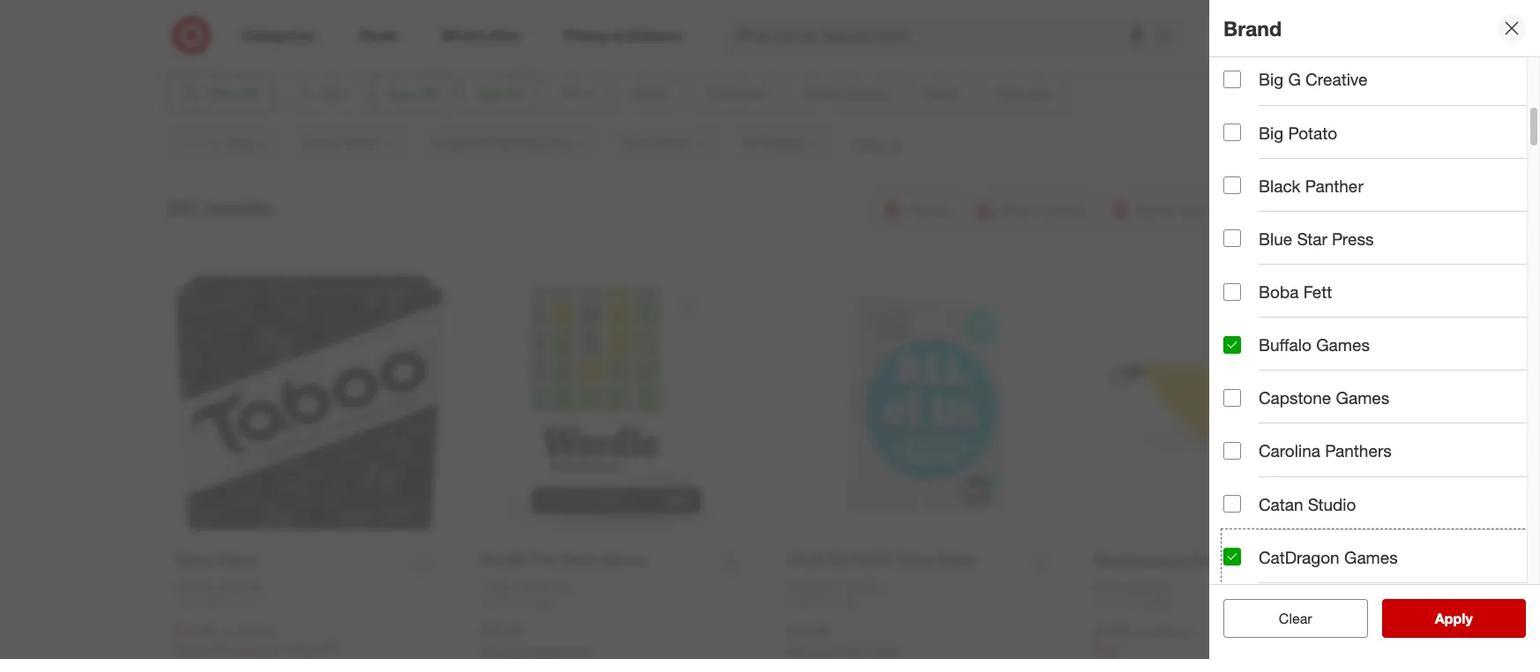 Task type: describe. For each thing, give the bounding box(es) containing it.
5–7 years link
[[590, 0, 770, 53]]

catdragon games
[[1259, 547, 1398, 567]]

$18.59 when purchased online
[[480, 622, 593, 659]]

reg for $15.69
[[219, 624, 237, 639]]

search button
[[1149, 16, 1192, 58]]

apply button
[[1382, 599, 1527, 638]]

What can we help you find? suggestions appear below search field
[[725, 16, 1162, 55]]

Capstone Games checkbox
[[1224, 389, 1242, 407]]

online for $12.99
[[871, 645, 900, 659]]

503
[[1149, 597, 1167, 610]]

$15.69 reg $19.89 sale ends today at 1:00pm pt
[[173, 622, 341, 657]]

purchased for $18.59
[[511, 645, 561, 659]]

Carolina Panthers checkbox
[[1224, 442, 1242, 460]]

years for 5–7 years
[[678, 36, 707, 51]]

studio
[[1308, 494, 1357, 514]]

carolina panthers
[[1259, 441, 1392, 461]]

2–4 years
[[473, 36, 527, 51]]

Big G Creative checkbox
[[1224, 71, 1242, 88]]

star
[[1298, 228, 1328, 249]]

2–4
[[473, 36, 494, 51]]

boba
[[1259, 281, 1299, 302]]

years for 14+ years
[[1219, 36, 1248, 51]]

today
[[232, 642, 263, 657]]

$18.59
[[480, 622, 523, 639]]

fett
[[1304, 281, 1333, 302]]

g
[[1289, 69, 1301, 89]]

8–10 years
[[830, 36, 891, 51]]

Big Potato checkbox
[[1224, 124, 1242, 141]]

8–10
[[830, 36, 858, 51]]

buffalo
[[1259, 335, 1312, 355]]

boba fett
[[1259, 281, 1333, 302]]

panthers
[[1326, 441, 1392, 461]]

241
[[167, 195, 201, 220]]

Boba Fett checkbox
[[1224, 283, 1242, 300]]

11–13
[[1007, 36, 1042, 51]]

127
[[535, 596, 553, 609]]

big for big potato
[[1259, 122, 1284, 143]]

2
[[228, 596, 234, 609]]

reg for $7.99
[[1132, 624, 1151, 639]]

33
[[842, 596, 854, 609]]

purchased for $12.99
[[818, 645, 868, 659]]

Catan Studio checkbox
[[1224, 495, 1242, 513]]

years for 2–4 years
[[497, 36, 527, 51]]

clear
[[1279, 610, 1313, 627]]

creative
[[1306, 69, 1368, 89]]

$7.99
[[1095, 623, 1129, 640]]

11–13 years
[[1007, 36, 1075, 51]]

1:00pm
[[280, 642, 322, 657]]

$15.99
[[1154, 624, 1191, 639]]

pt
[[325, 642, 341, 657]]

2–4 years link
[[410, 0, 590, 53]]

127 link
[[480, 595, 752, 610]]

capstone games
[[1259, 388, 1390, 408]]

Blue Star Press checkbox
[[1224, 230, 1242, 247]]

5–7
[[653, 36, 674, 51]]

when for $18.59
[[480, 645, 508, 659]]



Task type: vqa. For each thing, say whether or not it's contained in the screenshot.
RedCard $675 grocery savings
no



Task type: locate. For each thing, give the bounding box(es) containing it.
purchased inside the $12.99 when purchased online
[[818, 645, 868, 659]]

2 years from the left
[[678, 36, 707, 51]]

games up capstone games
[[1317, 335, 1370, 355]]

big
[[1259, 69, 1284, 89], [1259, 122, 1284, 143]]

years for 8–10 years
[[861, 36, 891, 51]]

purchased down $12.99 on the bottom right
[[818, 645, 868, 659]]

potato
[[1289, 122, 1338, 143]]

apply
[[1435, 610, 1473, 627]]

years for 11–13 years
[[1045, 36, 1075, 51]]

games down studio
[[1345, 547, 1398, 567]]

0–24 months link
[[229, 0, 410, 53]]

carolina
[[1259, 441, 1321, 461]]

503 link
[[1095, 596, 1367, 611]]

5 years from the left
[[1219, 36, 1248, 51]]

0–24 months
[[283, 36, 356, 51]]

years
[[497, 36, 527, 51], [678, 36, 707, 51], [861, 36, 891, 51], [1045, 36, 1075, 51], [1219, 36, 1248, 51]]

reg right $7.99
[[1132, 624, 1151, 639]]

panther
[[1306, 175, 1364, 196]]

14+
[[1194, 36, 1215, 51]]

$7.99 reg $15.99 sale
[[1095, 623, 1191, 658]]

3 years from the left
[[861, 36, 891, 51]]

14+ years link
[[1131, 0, 1311, 53]]

brand
[[1224, 16, 1282, 40]]

online for $18.59
[[564, 645, 593, 659]]

241 results
[[167, 195, 272, 220]]

purchased inside '$18.59 when purchased online'
[[511, 645, 561, 659]]

14+ years
[[1194, 36, 1248, 51]]

catan
[[1259, 494, 1304, 514]]

big left g
[[1259, 69, 1284, 89]]

search
[[1149, 28, 1192, 46]]

reg inside the $15.69 reg $19.89 sale ends today at 1:00pm pt
[[219, 624, 237, 639]]

catdragon
[[1259, 547, 1340, 567]]

black
[[1259, 175, 1301, 196]]

sale down $15.69
[[173, 642, 198, 657]]

purchased
[[511, 645, 561, 659], [818, 645, 868, 659]]

blue star press
[[1259, 228, 1374, 249]]

8–10 years link
[[770, 0, 951, 53]]

$19.89
[[241, 624, 278, 639]]

results
[[206, 195, 272, 220]]

5–7 years
[[653, 36, 707, 51]]

1 vertical spatial big
[[1259, 122, 1284, 143]]

when inside the $12.99 when purchased online
[[788, 645, 815, 659]]

CatDragon Games checkbox
[[1224, 548, 1242, 566]]

sale for $7.99
[[1095, 643, 1119, 658]]

1 horizontal spatial sale
[[1095, 643, 1119, 658]]

$12.99
[[788, 622, 830, 639]]

games for catdragon games
[[1345, 547, 1398, 567]]

sale for $15.69
[[173, 642, 198, 657]]

black panther
[[1259, 175, 1364, 196]]

reg up ends
[[219, 624, 237, 639]]

0 vertical spatial games
[[1317, 335, 1370, 355]]

when down $18.59
[[480, 645, 508, 659]]

0 vertical spatial big
[[1259, 69, 1284, 89]]

Buffalo Games checkbox
[[1224, 336, 1242, 354]]

sale inside the $15.69 reg $19.89 sale ends today at 1:00pm pt
[[173, 642, 198, 657]]

big g creative
[[1259, 69, 1368, 89]]

reg inside $7.99 reg $15.99 sale
[[1132, 624, 1151, 639]]

0 horizontal spatial sale
[[173, 642, 198, 657]]

sale
[[173, 642, 198, 657], [1095, 643, 1119, 658]]

big right big potato option
[[1259, 122, 1284, 143]]

years right 5–7
[[678, 36, 707, 51]]

1 vertical spatial games
[[1336, 388, 1390, 408]]

clear button
[[1224, 599, 1368, 638]]

years right 11–13
[[1045, 36, 1075, 51]]

1 online from the left
[[564, 645, 593, 659]]

Black Panther checkbox
[[1224, 177, 1242, 194]]

2 purchased from the left
[[818, 645, 868, 659]]

buffalo games
[[1259, 335, 1370, 355]]

at
[[266, 642, 277, 657]]

press
[[1332, 228, 1374, 249]]

months
[[315, 36, 356, 51]]

ends
[[201, 642, 228, 657]]

purchased down $18.59
[[511, 645, 561, 659]]

0–24
[[283, 36, 311, 51]]

years right 14+
[[1219, 36, 1248, 51]]

online inside '$18.59 when purchased online'
[[564, 645, 593, 659]]

1 years from the left
[[497, 36, 527, 51]]

years right 2–4
[[497, 36, 527, 51]]

2 link
[[173, 595, 445, 610]]

online inside the $12.99 when purchased online
[[871, 645, 900, 659]]

games
[[1317, 335, 1370, 355], [1336, 388, 1390, 408], [1345, 547, 1398, 567]]

$15.69
[[173, 622, 216, 639]]

online down 33 link
[[871, 645, 900, 659]]

2 online from the left
[[871, 645, 900, 659]]

0 horizontal spatial online
[[564, 645, 593, 659]]

when
[[480, 645, 508, 659], [788, 645, 815, 659]]

11–13 years link
[[951, 0, 1131, 53]]

0 horizontal spatial purchased
[[511, 645, 561, 659]]

$12.99 when purchased online
[[788, 622, 900, 659]]

capstone
[[1259, 388, 1332, 408]]

0 horizontal spatial reg
[[219, 624, 237, 639]]

years right 8–10
[[861, 36, 891, 51]]

1 horizontal spatial purchased
[[818, 645, 868, 659]]

sale inside $7.99 reg $15.99 sale
[[1095, 643, 1119, 658]]

1 big from the top
[[1259, 69, 1284, 89]]

2 vertical spatial games
[[1345, 547, 1398, 567]]

1 horizontal spatial online
[[871, 645, 900, 659]]

2 when from the left
[[788, 645, 815, 659]]

33 link
[[788, 595, 1059, 610]]

when inside '$18.59 when purchased online'
[[480, 645, 508, 659]]

games up "panthers"
[[1336, 388, 1390, 408]]

catan studio
[[1259, 494, 1357, 514]]

big potato
[[1259, 122, 1338, 143]]

when for $12.99
[[788, 645, 815, 659]]

when down $12.99 on the bottom right
[[788, 645, 815, 659]]

1 purchased from the left
[[511, 645, 561, 659]]

games for buffalo games
[[1317, 335, 1370, 355]]

big for big g creative
[[1259, 69, 1284, 89]]

reg
[[219, 624, 237, 639], [1132, 624, 1151, 639]]

online
[[564, 645, 593, 659], [871, 645, 900, 659]]

1 horizontal spatial when
[[788, 645, 815, 659]]

online down 127 link
[[564, 645, 593, 659]]

games for capstone games
[[1336, 388, 1390, 408]]

brand dialog
[[1210, 0, 1541, 659]]

sale down $7.99
[[1095, 643, 1119, 658]]

1 when from the left
[[480, 645, 508, 659]]

0 horizontal spatial when
[[480, 645, 508, 659]]

4 years from the left
[[1045, 36, 1075, 51]]

1 horizontal spatial reg
[[1132, 624, 1151, 639]]

2 big from the top
[[1259, 122, 1284, 143]]

blue
[[1259, 228, 1293, 249]]



